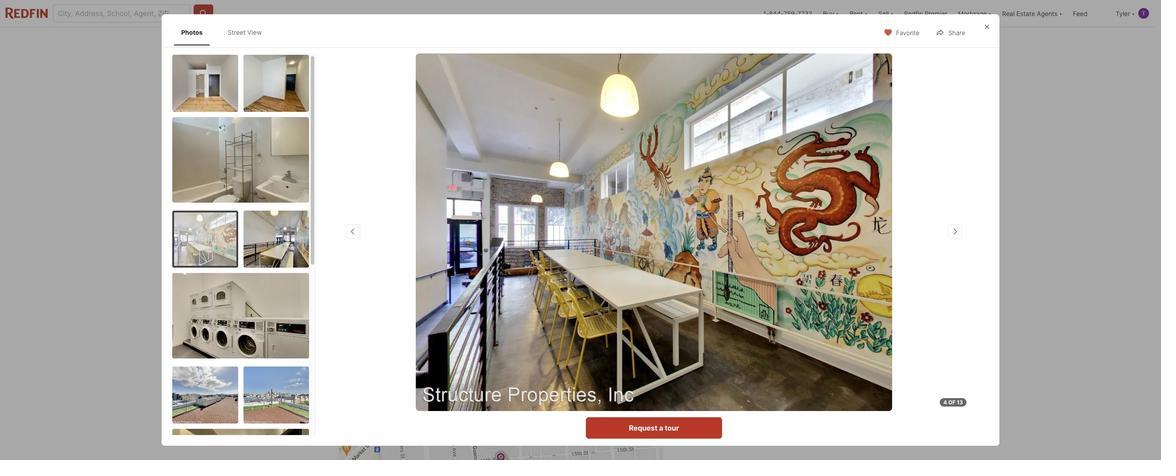 Task type: describe. For each thing, give the bounding box(es) containing it.
view inside tab
[[247, 29, 262, 36]]

3 tab from the left
[[470, 29, 531, 50]]

1-844-759-7732 link
[[764, 10, 813, 17]]

,
[[431, 294, 433, 303]]

share
[[949, 29, 966, 37]]

st
[[768, 309, 778, 320]]

1 tab from the left
[[339, 29, 410, 50]]

user photo image
[[1139, 8, 1150, 19]]

redfin premier
[[905, 10, 948, 17]]

submit search image
[[199, 9, 208, 18]]

160 sq ft
[[493, 311, 512, 333]]

7732
[[798, 10, 813, 17]]

13 inside request a tour dialog
[[957, 399, 964, 406]]

1
[[453, 311, 458, 323]]

a for request a tour button inside the dialog
[[659, 424, 664, 433]]

tab list inside request a tour dialog
[[172, 20, 278, 45]]

redfin
[[905, 10, 924, 17]]

contact
[[688, 309, 723, 320]]

photos tab
[[174, 21, 210, 43]]

share button
[[929, 23, 973, 42]]

759-
[[784, 10, 798, 17]]

844-
[[769, 10, 784, 17]]

1 baths
[[453, 311, 472, 333]]

san
[[383, 294, 396, 303]]

2 tab from the left
[[410, 29, 470, 50]]

view inside button
[[589, 404, 600, 410]]

feed button
[[1068, 0, 1111, 27]]

sq
[[493, 324, 502, 333]]

15th
[[747, 309, 766, 320]]

street inside tab
[[228, 29, 246, 36]]

1731 15th st image
[[416, 53, 893, 411]]

94103
[[447, 294, 468, 303]]

send
[[719, 366, 737, 375]]

1731
[[725, 309, 745, 320]]

map region
[[322, 348, 664, 460]]

0
[[414, 311, 421, 323]]

photos
[[781, 262, 802, 270]]

contact 1731 15th st
[[688, 309, 778, 320]]

street view button
[[561, 401, 602, 413]]

san francisco , ca 94103
[[383, 294, 468, 303]]

directions
[[618, 404, 641, 410]]

13 photos
[[772, 262, 802, 270]]

street view tab
[[221, 21, 269, 43]]



Task type: vqa. For each thing, say whether or not it's contained in the screenshot.
bottom TOUR
yes



Task type: locate. For each thing, give the bounding box(es) containing it.
request
[[722, 338, 751, 347], [629, 424, 658, 433]]

0 horizontal spatial request
[[629, 424, 658, 433]]

0 vertical spatial tour
[[758, 338, 772, 347]]

favorite
[[897, 29, 920, 37]]

tour inside dialog
[[665, 424, 679, 433]]

1 horizontal spatial request
[[722, 338, 751, 347]]

tour
[[758, 338, 772, 347], [665, 424, 679, 433]]

0 horizontal spatial request a tour
[[629, 424, 679, 433]]

beds
[[414, 324, 431, 333]]

favorite button
[[877, 23, 928, 42]]

1 horizontal spatial tab list
[[339, 27, 593, 50]]

0 vertical spatial request a tour button
[[688, 332, 806, 353]]

0 horizontal spatial street view
[[228, 29, 262, 36]]

request a tour up send a message button
[[722, 338, 772, 347]]

1 vertical spatial a
[[738, 366, 742, 375]]

send a message button
[[688, 360, 806, 382]]

1 vertical spatial request a tour button
[[586, 417, 723, 439]]

feed
[[1074, 10, 1088, 17]]

message
[[744, 366, 775, 375]]

1 horizontal spatial street view
[[573, 404, 600, 410]]

request for request a tour button inside the dialog
[[629, 424, 658, 433]]

1 vertical spatial request
[[629, 424, 658, 433]]

tour for top request a tour button
[[758, 338, 772, 347]]

ft
[[504, 324, 511, 333]]

1-
[[764, 10, 769, 17]]

0 vertical spatial a
[[752, 338, 756, 347]]

0 vertical spatial request a tour
[[722, 338, 772, 347]]

0 horizontal spatial street
[[228, 29, 246, 36]]

for sale std image
[[494, 452, 508, 460]]

1 vertical spatial view
[[589, 404, 600, 410]]

request a tour
[[722, 338, 772, 347], [629, 424, 679, 433]]

0 horizontal spatial tab list
[[172, 20, 278, 45]]

1 vertical spatial street view
[[573, 404, 600, 410]]

2 horizontal spatial a
[[752, 338, 756, 347]]

request a tour inside request a tour dialog
[[629, 424, 679, 433]]

francisco
[[398, 294, 431, 303]]

0 vertical spatial street
[[228, 29, 246, 36]]

1 horizontal spatial a
[[738, 366, 742, 375]]

4
[[944, 399, 948, 406]]

a for send a message button
[[738, 366, 742, 375]]

a inside request a tour dialog
[[659, 424, 664, 433]]

tab
[[339, 29, 410, 50], [410, 29, 470, 50], [470, 29, 531, 50], [531, 29, 586, 50]]

request a tour button
[[688, 332, 806, 353], [586, 417, 723, 439]]

request a tour dialog
[[162, 14, 1000, 460]]

0 vertical spatial street view
[[228, 29, 262, 36]]

1 horizontal spatial view
[[589, 404, 600, 410]]

1 horizontal spatial street
[[573, 404, 587, 410]]

1-844-759-7732
[[764, 10, 813, 17]]

13
[[772, 262, 779, 270], [957, 399, 964, 406]]

1 vertical spatial tour
[[665, 424, 679, 433]]

0 horizontal spatial tour
[[665, 424, 679, 433]]

0 horizontal spatial view
[[247, 29, 262, 36]]

street inside button
[[573, 404, 587, 410]]

a
[[752, 338, 756, 347], [738, 366, 742, 375], [659, 424, 664, 433]]

map entry image
[[618, 293, 663, 338]]

City, Address, School, Agent, ZIP search field
[[53, 4, 190, 22]]

0 vertical spatial view
[[247, 29, 262, 36]]

1 horizontal spatial 13
[[957, 399, 964, 406]]

baths
[[453, 324, 472, 333]]

13 left photos
[[772, 262, 779, 270]]

tour for request a tour button inside the dialog
[[665, 424, 679, 433]]

tab list
[[172, 20, 278, 45], [339, 27, 593, 50]]

4 tab from the left
[[531, 29, 586, 50]]

request a tour button inside dialog
[[586, 417, 723, 439]]

of
[[949, 399, 956, 406]]

request down the 1731
[[722, 338, 751, 347]]

ca
[[435, 294, 445, 303]]

request a tour button down directions at the right of the page
[[586, 417, 723, 439]]

4 of 13
[[944, 399, 964, 406]]

street view
[[228, 29, 262, 36], [573, 404, 600, 410]]

image image
[[339, 52, 673, 282], [677, 52, 816, 165], [172, 55, 238, 112], [243, 55, 309, 112], [172, 117, 309, 202], [677, 169, 816, 282], [244, 210, 309, 268], [174, 212, 236, 266], [172, 273, 309, 358], [172, 366, 238, 423], [243, 366, 309, 423]]

request a tour down directions at the right of the page
[[629, 424, 679, 433]]

0 vertical spatial 13
[[772, 262, 779, 270]]

premier
[[925, 10, 948, 17]]

a for top request a tour button
[[752, 338, 756, 347]]

street
[[228, 29, 246, 36], [573, 404, 587, 410]]

13 inside button
[[772, 262, 779, 270]]

13 right of
[[957, 399, 964, 406]]

1 vertical spatial 13
[[957, 399, 964, 406]]

directions button
[[606, 401, 643, 413]]

tab list containing photos
[[172, 20, 278, 45]]

160
[[493, 311, 512, 323]]

a inside send a message button
[[738, 366, 742, 375]]

request a tour button up send a message button
[[688, 332, 806, 353]]

photos
[[181, 29, 203, 36]]

2 vertical spatial a
[[659, 424, 664, 433]]

1 vertical spatial request a tour
[[629, 424, 679, 433]]

1 vertical spatial street
[[573, 404, 587, 410]]

0 beds
[[414, 311, 431, 333]]

0 horizontal spatial 13
[[772, 262, 779, 270]]

0 horizontal spatial a
[[659, 424, 664, 433]]

request for top request a tour button
[[722, 338, 751, 347]]

request down directions at the right of the page
[[629, 424, 658, 433]]

view
[[247, 29, 262, 36], [589, 404, 600, 410]]

0 vertical spatial request
[[722, 338, 751, 347]]

send a message
[[719, 366, 775, 375]]

1 horizontal spatial request a tour
[[722, 338, 772, 347]]

request inside dialog
[[629, 424, 658, 433]]

redfin premier button
[[899, 0, 953, 27]]

street view inside street view tab
[[228, 29, 262, 36]]

street view inside the street view button
[[573, 404, 600, 410]]

1 horizontal spatial tour
[[758, 338, 772, 347]]

13 photos button
[[752, 257, 809, 275]]



